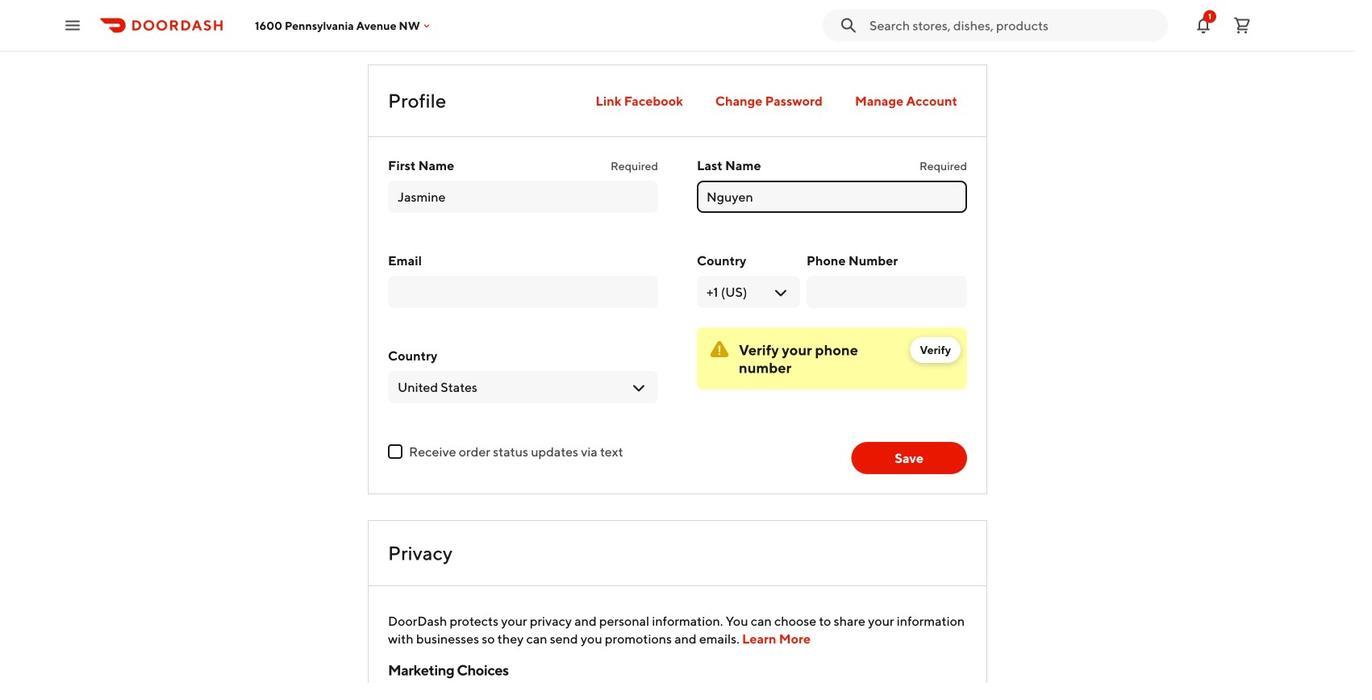 Task type: locate. For each thing, give the bounding box(es) containing it.
None text field
[[398, 188, 649, 206], [707, 188, 958, 206], [398, 188, 649, 206], [707, 188, 958, 206]]

Store search: begin typing to search for stores available on DoorDash text field
[[870, 17, 1159, 34]]

0 items, open order cart image
[[1233, 16, 1253, 35]]

open menu image
[[63, 16, 82, 35]]

None checkbox
[[388, 445, 403, 459]]

status
[[697, 328, 968, 390]]



Task type: vqa. For each thing, say whether or not it's contained in the screenshot.
Notification Bell image
yes



Task type: describe. For each thing, give the bounding box(es) containing it.
notification bell image
[[1194, 16, 1214, 35]]



